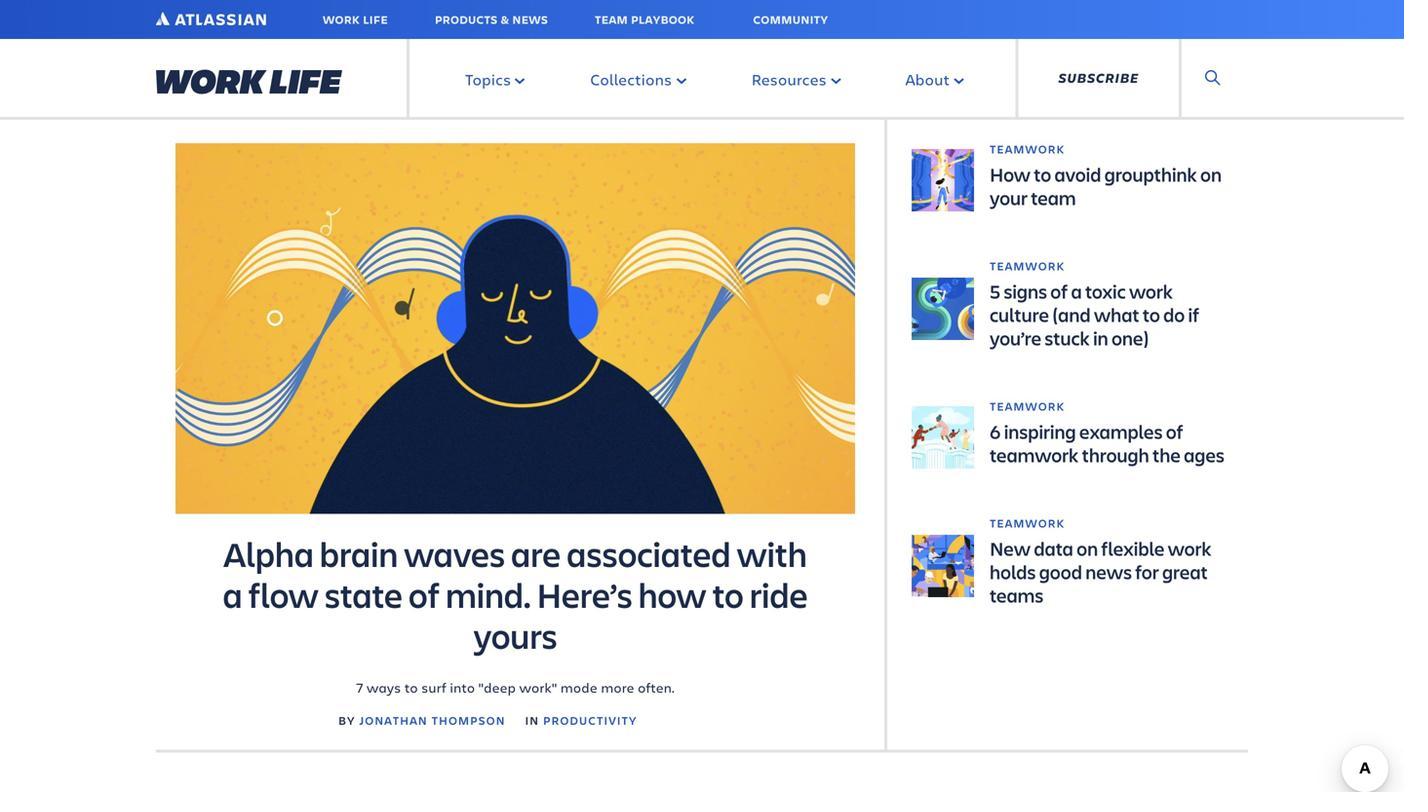 Task type: describe. For each thing, give the bounding box(es) containing it.
associated
[[567, 531, 731, 577]]

community link
[[753, 10, 840, 29]]

examples
[[1079, 419, 1163, 445]]

alpha brain waves are associated with a flow state of mind. here's how to ride yours main content
[[0, 120, 1404, 793]]

in
[[1093, 325, 1108, 351]]

about
[[906, 69, 950, 90]]

mind.
[[446, 572, 531, 618]]

products & news
[[435, 12, 548, 27]]

news inside teamwork new data on flexible work holds good news for great teams
[[1086, 559, 1132, 585]]

collections link
[[577, 39, 695, 120]]

work life link
[[323, 10, 388, 29]]

ways
[[367, 679, 401, 697]]

teamwork for inspiring
[[990, 399, 1065, 414]]

productivity
[[543, 713, 637, 729]]

life
[[363, 12, 388, 27]]

how to avoid groupthink on your team link
[[990, 161, 1222, 211]]

6 inspiring examples of teamwork through the ages image
[[912, 407, 974, 469]]

teamwork for to
[[990, 141, 1065, 157]]

search image
[[1205, 70, 1225, 86]]

teamwork 5 signs of a toxic work culture (and what to do if you're stuck in one)
[[990, 258, 1200, 351]]

through
[[1082, 442, 1149, 468]]

0 horizontal spatial news
[[512, 12, 548, 27]]

in
[[525, 713, 539, 729]]

teamwork new data on flexible work holds good news for great teams
[[990, 516, 1212, 609]]

do
[[1163, 302, 1185, 328]]

community
[[753, 12, 828, 27]]

team playbook
[[595, 12, 695, 27]]

alpha
[[224, 531, 314, 577]]

resources
[[752, 69, 827, 90]]

flexible
[[1101, 536, 1165, 562]]

waves
[[404, 531, 505, 577]]

teamwork link for avoid
[[990, 141, 1234, 157]]

jonathan thompson link
[[359, 713, 506, 729]]

how
[[638, 572, 707, 618]]

groupthink
[[1105, 161, 1197, 187]]

productivity link
[[543, 713, 637, 729]]

playbook
[[631, 12, 695, 27]]

here's
[[537, 572, 633, 618]]

are
[[511, 531, 561, 577]]

alpha brain waves are associated with a flow state of mind. here's how to ride yours link
[[223, 531, 808, 659]]

teamwork for signs
[[990, 258, 1065, 274]]

to left 'surf'
[[404, 679, 418, 697]]

how to avoid groupthink on your team image
[[912, 149, 974, 212]]

state
[[324, 572, 403, 618]]

toxic
[[1085, 278, 1126, 304]]

5
[[990, 278, 1001, 304]]

6
[[990, 419, 1001, 445]]

5 signs of a toxic work culture (and what to do if you're stuck in one) image
[[912, 278, 974, 340]]

you're
[[990, 325, 1041, 351]]

teams
[[990, 583, 1044, 609]]

of inside alpha brain waves are associated with a flow state of mind. here's how to ride yours
[[408, 572, 440, 618]]

flow
[[248, 572, 319, 618]]

great
[[1162, 559, 1208, 585]]

collections
[[590, 69, 672, 90]]

subscribe
[[1058, 69, 1139, 87]]

brain
[[320, 531, 398, 577]]

6 inspiring examples of teamwork through the ages link
[[990, 419, 1225, 468]]

teamwork for data
[[990, 516, 1065, 531]]

jonathan
[[359, 713, 428, 729]]



Task type: locate. For each thing, give the bounding box(es) containing it.
teamwork up how
[[990, 141, 1065, 157]]

in productivity
[[525, 713, 637, 729]]

data
[[1034, 536, 1073, 562]]

7 ways to surf into "deep work" mode more often.
[[356, 679, 675, 697]]

on inside teamwork how to avoid groupthink on your team
[[1200, 161, 1222, 187]]

of right state
[[408, 572, 440, 618]]

work life home image
[[156, 70, 342, 94]]

stuck
[[1045, 325, 1090, 351]]

about link
[[893, 39, 973, 120]]

the
[[1153, 442, 1181, 468]]

topics link
[[453, 39, 534, 120]]

resources link
[[738, 39, 850, 120]]

teamwork inside teamwork 5 signs of a toxic work culture (and what to do if you're stuck in one)
[[990, 258, 1065, 274]]

how
[[990, 161, 1031, 187]]

products
[[435, 12, 498, 27]]

2 teamwork from the top
[[990, 258, 1065, 274]]

teamwork inside teamwork 6 inspiring examples of teamwork through the ages
[[990, 399, 1065, 414]]

team
[[1031, 185, 1076, 211]]

5 signs of a toxic work culture (and what to do if you're stuck in one) link
[[990, 278, 1200, 351]]

to right how
[[1034, 161, 1051, 187]]

&
[[501, 12, 509, 27]]

0 vertical spatial of
[[1051, 278, 1068, 304]]

if
[[1188, 302, 1200, 328]]

of right signs
[[1051, 278, 1068, 304]]

a inside teamwork 5 signs of a toxic work culture (and what to do if you're stuck in one)
[[1071, 278, 1082, 304]]

news left for
[[1086, 559, 1132, 585]]

on inside teamwork new data on flexible work holds good news for great teams
[[1077, 536, 1098, 562]]

new data on flexible work holds good news for great teams link
[[990, 536, 1212, 609]]

what
[[1094, 302, 1140, 328]]

2 horizontal spatial of
[[1166, 419, 1183, 445]]

culture
[[990, 302, 1049, 328]]

surf
[[421, 679, 446, 697]]

holds
[[990, 559, 1036, 585]]

teamwork up inspiring
[[990, 399, 1065, 414]]

work
[[323, 12, 360, 27]]

teamwork link
[[990, 141, 1234, 157], [990, 258, 1234, 274], [990, 399, 1234, 414], [990, 516, 1234, 531]]

on right data
[[1077, 536, 1098, 562]]

work right toxic
[[1129, 278, 1173, 304]]

ages
[[1184, 442, 1225, 468]]

work inside teamwork new data on flexible work holds good news for great teams
[[1168, 536, 1212, 562]]

alpha brain waves are associated with a flow state of mind. here's how to ride yours
[[223, 531, 808, 659]]

to
[[1034, 161, 1051, 187], [1143, 302, 1160, 328], [712, 572, 744, 618], [404, 679, 418, 697]]

work inside teamwork 5 signs of a toxic work culture (and what to do if you're stuck in one)
[[1129, 278, 1173, 304]]

yours
[[473, 613, 557, 659]]

to left do
[[1143, 302, 1160, 328]]

on
[[1200, 161, 1222, 187], [1077, 536, 1098, 562]]

to inside teamwork how to avoid groupthink on your team
[[1034, 161, 1051, 187]]

avoid
[[1055, 161, 1101, 187]]

teamwork link up examples
[[990, 399, 1234, 414]]

subscribe link
[[1058, 68, 1139, 88]]

1 horizontal spatial a
[[1071, 278, 1082, 304]]

ride
[[750, 572, 808, 618]]

team playbook link
[[595, 10, 706, 29]]

0 vertical spatial a
[[1071, 278, 1082, 304]]

often.
[[638, 679, 675, 697]]

1 vertical spatial of
[[1166, 419, 1183, 445]]

teamwork link for of
[[990, 258, 1234, 274]]

0 vertical spatial news
[[512, 12, 548, 27]]

to inside alpha brain waves are associated with a flow state of mind. here's how to ride yours
[[712, 572, 744, 618]]

work right for
[[1168, 536, 1212, 562]]

"deep
[[478, 679, 516, 697]]

(and
[[1052, 302, 1091, 328]]

work"
[[519, 679, 557, 697]]

mode
[[560, 679, 597, 697]]

1 vertical spatial a
[[223, 572, 242, 618]]

with
[[737, 531, 807, 577]]

a
[[1071, 278, 1082, 304], [223, 572, 242, 618]]

teamwork link for examples
[[990, 399, 1234, 414]]

1 vertical spatial work
[[1168, 536, 1212, 562]]

new data on flexible work holds good news for great teams image
[[912, 535, 974, 598]]

of left ages
[[1166, 419, 1183, 445]]

into
[[450, 679, 475, 697]]

products & news link
[[435, 10, 548, 29]]

teamwork 6 inspiring examples of teamwork through the ages
[[990, 399, 1225, 468]]

teamwork how to avoid groupthink on your team
[[990, 141, 1222, 211]]

0 horizontal spatial on
[[1077, 536, 1098, 562]]

2 vertical spatial of
[[408, 572, 440, 618]]

teamwork up 'new'
[[990, 516, 1065, 531]]

new
[[990, 536, 1031, 562]]

teamwork inside teamwork how to avoid groupthink on your team
[[990, 141, 1065, 157]]

3 teamwork link from the top
[[990, 399, 1234, 414]]

on right groupthink
[[1200, 161, 1222, 187]]

1 horizontal spatial news
[[1086, 559, 1132, 585]]

work life
[[323, 12, 388, 27]]

1 teamwork from the top
[[990, 141, 1065, 157]]

one)
[[1112, 325, 1149, 351]]

of inside teamwork 6 inspiring examples of teamwork through the ages
[[1166, 419, 1183, 445]]

2 teamwork link from the top
[[990, 258, 1234, 274]]

good
[[1039, 559, 1082, 585]]

4 teamwork link from the top
[[990, 516, 1234, 531]]

of
[[1051, 278, 1068, 304], [1166, 419, 1183, 445], [408, 572, 440, 618]]

0 vertical spatial work
[[1129, 278, 1173, 304]]

0 horizontal spatial a
[[223, 572, 242, 618]]

0 horizontal spatial of
[[408, 572, 440, 618]]

teamwork
[[990, 141, 1065, 157], [990, 258, 1065, 274], [990, 399, 1065, 414], [990, 516, 1065, 531]]

work
[[1129, 278, 1173, 304], [1168, 536, 1212, 562]]

banner
[[0, 0, 1404, 120]]

news
[[512, 12, 548, 27], [1086, 559, 1132, 585]]

1 horizontal spatial of
[[1051, 278, 1068, 304]]

a inside alpha brain waves are associated with a flow state of mind. here's how to ride yours
[[223, 572, 242, 618]]

your
[[990, 185, 1028, 211]]

to inside teamwork 5 signs of a toxic work culture (and what to do if you're stuck in one)
[[1143, 302, 1160, 328]]

inspiring
[[1004, 419, 1076, 445]]

0 vertical spatial on
[[1200, 161, 1222, 187]]

for
[[1135, 559, 1159, 585]]

team
[[595, 12, 628, 27]]

teamwork link up flexible
[[990, 516, 1234, 531]]

thompson
[[432, 713, 506, 729]]

3 teamwork from the top
[[990, 399, 1065, 414]]

teamwork inside teamwork new data on flexible work holds good news for great teams
[[990, 516, 1065, 531]]

teamwork link up toxic
[[990, 258, 1234, 274]]

a left toxic
[[1071, 278, 1082, 304]]

more
[[601, 679, 634, 697]]

1 vertical spatial on
[[1077, 536, 1098, 562]]

1 vertical spatial news
[[1086, 559, 1132, 585]]

1 teamwork link from the top
[[990, 141, 1234, 157]]

banner containing topics
[[0, 0, 1404, 120]]

1 horizontal spatial on
[[1200, 161, 1222, 187]]

a left flow
[[223, 572, 242, 618]]

4 teamwork from the top
[[990, 516, 1065, 531]]

teamwork
[[990, 442, 1079, 468]]

7
[[356, 679, 363, 697]]

teamwork link for on
[[990, 516, 1234, 531]]

teamwork up signs
[[990, 258, 1065, 274]]

by jonathan thompson
[[338, 713, 506, 729]]

by
[[338, 713, 355, 729]]

teamwork link up how to avoid groupthink on your team "link"
[[990, 141, 1234, 157]]

topics
[[465, 69, 511, 90]]

of inside teamwork 5 signs of a toxic work culture (and what to do if you're stuck in one)
[[1051, 278, 1068, 304]]

signs
[[1004, 278, 1047, 304]]

to left the ride on the bottom of page
[[712, 572, 744, 618]]

news right &
[[512, 12, 548, 27]]



Task type: vqa. For each thing, say whether or not it's contained in the screenshot.
and
no



